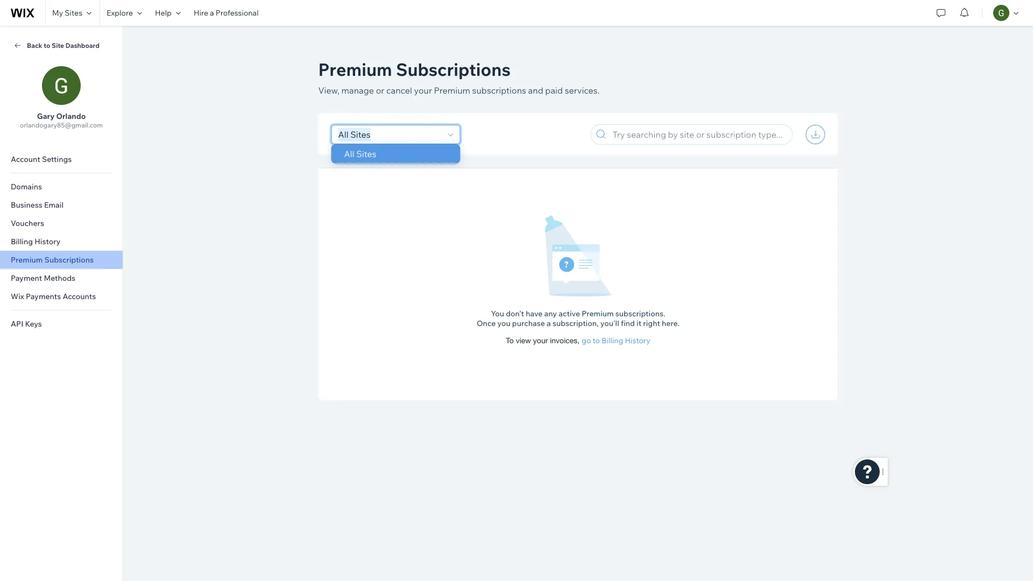 Task type: describe. For each thing, give the bounding box(es) containing it.
1 vertical spatial billing
[[602, 336, 624, 345]]

subscriptions.
[[616, 309, 666, 318]]

to view your invoices, go to billing history
[[506, 336, 651, 345]]

you don't have any active premium subscriptions. once you purchase a subscription, you'll find it right here.
[[477, 309, 680, 328]]

paid
[[546, 85, 563, 96]]

premium up manage
[[318, 58, 392, 80]]

premium inside you don't have any active premium subscriptions. once you purchase a subscription, you'll find it right here.
[[582, 309, 614, 318]]

payments
[[26, 292, 61, 301]]

all sites option
[[331, 144, 461, 164]]

email
[[44, 200, 64, 210]]

or
[[376, 85, 385, 96]]

subscriptions for premium subscriptions view, manage or cancel your premium subscriptions and paid services.
[[396, 58, 511, 80]]

account settings link
[[0, 150, 123, 169]]

accounts
[[63, 292, 96, 301]]

orlandogary85@gmail.com
[[20, 121, 103, 129]]

right
[[644, 319, 661, 328]]

Try searching by site or subscription type... field
[[610, 125, 790, 144]]

premium subscriptions view, manage or cancel your premium subscriptions and paid services.
[[318, 58, 600, 96]]

methods
[[44, 274, 75, 283]]

it
[[637, 319, 642, 328]]

services.
[[565, 85, 600, 96]]

view
[[516, 336, 531, 345]]

cancel
[[387, 85, 412, 96]]

here.
[[662, 319, 680, 328]]

a inside you don't have any active premium subscriptions. once you purchase a subscription, you'll find it right here.
[[547, 319, 551, 328]]

1 vertical spatial history
[[625, 336, 651, 345]]

business email
[[11, 200, 64, 210]]

active
[[559, 309, 580, 318]]

api keys link
[[0, 315, 123, 333]]

professional
[[216, 8, 259, 17]]

all
[[344, 149, 355, 159]]

account
[[11, 155, 40, 164]]

go
[[582, 336, 591, 345]]

you
[[498, 319, 511, 328]]

payment
[[11, 274, 42, 283]]

domains link
[[0, 178, 123, 196]]

hire a professional
[[194, 8, 259, 17]]

business
[[11, 200, 42, 210]]

premium left subscriptions
[[434, 85, 471, 96]]

account settings
[[11, 155, 72, 164]]

site
[[52, 41, 64, 49]]

once
[[477, 319, 496, 328]]

hire a professional link
[[187, 0, 265, 26]]

back to site dashboard
[[27, 41, 100, 49]]

payment methods
[[11, 274, 75, 283]]

all sites
[[344, 149, 377, 159]]



Task type: vqa. For each thing, say whether or not it's contained in the screenshot.
History
yes



Task type: locate. For each thing, give the bounding box(es) containing it.
sidebar element
[[0, 26, 123, 582]]

1 vertical spatial to
[[593, 336, 600, 345]]

subscriptions inside premium subscriptions view, manage or cancel your premium subscriptions and paid services.
[[396, 58, 511, 80]]

api keys
[[11, 319, 42, 329]]

billing
[[11, 237, 33, 246], [602, 336, 624, 345]]

subscriptions
[[396, 58, 511, 80], [44, 255, 94, 265]]

history
[[35, 237, 61, 246], [625, 336, 651, 345]]

0 vertical spatial history
[[35, 237, 61, 246]]

server error icon image
[[545, 215, 612, 298]]

to right the go
[[593, 336, 600, 345]]

0 horizontal spatial sites
[[65, 8, 82, 17]]

you'll
[[601, 319, 620, 328]]

find
[[621, 319, 635, 328]]

subscriptions inside sidebar element
[[44, 255, 94, 265]]

0 vertical spatial billing
[[11, 237, 33, 246]]

your inside to view your invoices, go to billing history
[[534, 336, 548, 345]]

go to billing history link
[[582, 336, 651, 346]]

to
[[506, 336, 514, 345]]

wix payments accounts link
[[0, 288, 123, 306]]

premium up you'll
[[582, 309, 614, 318]]

your
[[414, 85, 432, 96], [534, 336, 548, 345]]

1 horizontal spatial a
[[547, 319, 551, 328]]

0 horizontal spatial subscriptions
[[44, 255, 94, 265]]

a down any
[[547, 319, 551, 328]]

domains
[[11, 182, 42, 191]]

your inside premium subscriptions view, manage or cancel your premium subscriptions and paid services.
[[414, 85, 432, 96]]

to inside sidebar element
[[44, 41, 50, 49]]

help button
[[149, 0, 187, 26]]

1 horizontal spatial your
[[534, 336, 548, 345]]

1 vertical spatial sites
[[357, 149, 377, 159]]

sites for my sites
[[65, 8, 82, 17]]

premium subscriptions link
[[0, 251, 123, 269]]

manage
[[342, 85, 374, 96]]

1 horizontal spatial to
[[593, 336, 600, 345]]

history down it
[[625, 336, 651, 345]]

help
[[155, 8, 172, 17]]

sites for all sites
[[357, 149, 377, 159]]

payment methods link
[[0, 269, 123, 288]]

billing inside 'link'
[[11, 237, 33, 246]]

history inside 'link'
[[35, 237, 61, 246]]

1 vertical spatial subscriptions
[[44, 255, 94, 265]]

purchase
[[513, 319, 545, 328]]

1 horizontal spatial subscriptions
[[396, 58, 511, 80]]

0 vertical spatial sites
[[65, 8, 82, 17]]

dashboard
[[66, 41, 100, 49]]

have
[[526, 309, 543, 318]]

a right 'hire' at the top
[[210, 8, 214, 17]]

subscriptions
[[473, 85, 527, 96]]

sites right the my
[[65, 8, 82, 17]]

0 horizontal spatial your
[[414, 85, 432, 96]]

sites inside all sites option
[[357, 149, 377, 159]]

vouchers link
[[0, 214, 123, 233]]

0 vertical spatial your
[[414, 85, 432, 96]]

any
[[545, 309, 557, 318]]

wix payments accounts
[[11, 292, 96, 301]]

0 horizontal spatial history
[[35, 237, 61, 246]]

keys
[[25, 319, 42, 329]]

explore
[[107, 8, 133, 17]]

0 horizontal spatial billing
[[11, 237, 33, 246]]

sites right all
[[357, 149, 377, 159]]

my sites
[[52, 8, 82, 17]]

don't
[[506, 309, 524, 318]]

gary
[[37, 111, 55, 121]]

hire
[[194, 8, 208, 17]]

premium up payment
[[11, 255, 43, 265]]

billing down you'll
[[602, 336, 624, 345]]

sites
[[65, 8, 82, 17], [357, 149, 377, 159]]

gary orlando orlandogary85@gmail.com
[[20, 111, 103, 129]]

0 horizontal spatial a
[[210, 8, 214, 17]]

0 vertical spatial subscriptions
[[396, 58, 511, 80]]

premium
[[318, 58, 392, 80], [434, 85, 471, 96], [11, 255, 43, 265], [582, 309, 614, 318]]

back
[[27, 41, 42, 49]]

you
[[491, 309, 505, 318]]

subscriptions for premium subscriptions
[[44, 255, 94, 265]]

to left site
[[44, 41, 50, 49]]

api
[[11, 319, 23, 329]]

vouchers
[[11, 219, 44, 228]]

0 vertical spatial a
[[210, 8, 214, 17]]

1 vertical spatial a
[[547, 319, 551, 328]]

premium inside sidebar element
[[11, 255, 43, 265]]

invoices,
[[550, 336, 580, 345]]

billing down vouchers
[[11, 237, 33, 246]]

None field
[[335, 125, 445, 144]]

premium subscriptions
[[11, 255, 94, 265]]

back to site dashboard link
[[13, 40, 110, 50]]

1 vertical spatial your
[[534, 336, 548, 345]]

subscriptions down billing history 'link' at top
[[44, 255, 94, 265]]

subscription,
[[553, 319, 599, 328]]

1 horizontal spatial sites
[[357, 149, 377, 159]]

1 horizontal spatial billing
[[602, 336, 624, 345]]

business email link
[[0, 196, 123, 214]]

your right view
[[534, 336, 548, 345]]

history up premium subscriptions
[[35, 237, 61, 246]]

and
[[529, 85, 544, 96]]

to
[[44, 41, 50, 49], [593, 336, 600, 345]]

billing history link
[[0, 233, 123, 251]]

my
[[52, 8, 63, 17]]

view,
[[318, 85, 340, 96]]

settings
[[42, 155, 72, 164]]

subscriptions up subscriptions
[[396, 58, 511, 80]]

1 horizontal spatial history
[[625, 336, 651, 345]]

wix
[[11, 292, 24, 301]]

orlando
[[56, 111, 86, 121]]

0 vertical spatial to
[[44, 41, 50, 49]]

0 horizontal spatial to
[[44, 41, 50, 49]]

billing history
[[11, 237, 61, 246]]

your right cancel on the top left of the page
[[414, 85, 432, 96]]

a
[[210, 8, 214, 17], [547, 319, 551, 328]]



